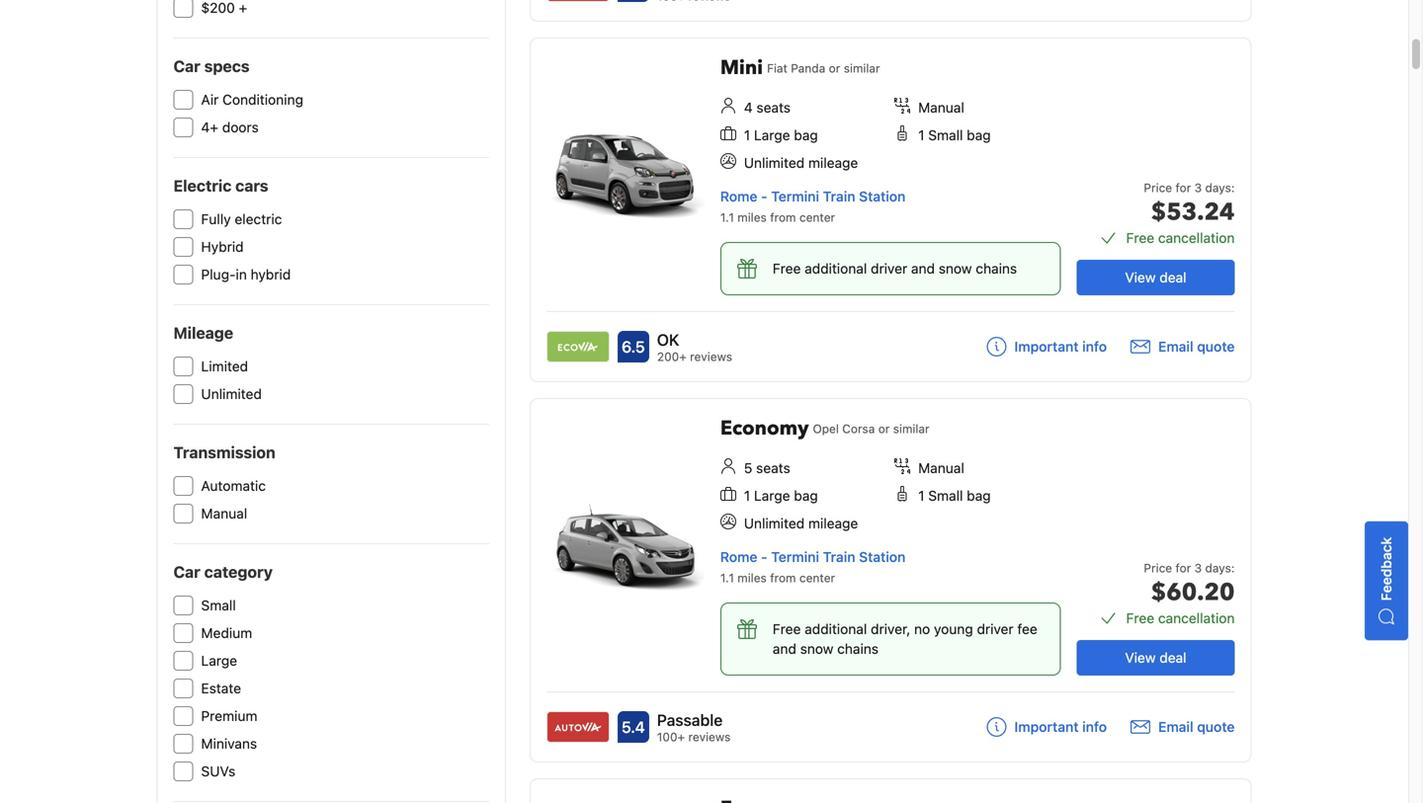 Task type: vqa. For each thing, say whether or not it's contained in the screenshot.
"YOUNG"
yes



Task type: describe. For each thing, give the bounding box(es) containing it.
unlimited mileage for $60.20
[[744, 515, 858, 532]]

termini for $53.24
[[771, 188, 819, 205]]

1 horizontal spatial chains
[[976, 260, 1017, 277]]

fiat
[[767, 61, 788, 75]]

opel
[[813, 422, 839, 436]]

3 for $60.20
[[1195, 561, 1202, 575]]

car category
[[173, 563, 273, 582]]

free cancellation for $60.20
[[1127, 610, 1235, 627]]

1.1 for $60.20
[[720, 571, 734, 585]]

5
[[744, 460, 753, 476]]

mileage for $53.24
[[809, 155, 858, 171]]

customer rating 6.5 ok element
[[657, 328, 732, 352]]

6.5
[[622, 338, 645, 356]]

additional for $53.24
[[805, 260, 867, 277]]

supplied by autovia image
[[547, 713, 609, 742]]

important info button for $60.20
[[987, 718, 1107, 737]]

seats for $60.20
[[756, 460, 790, 476]]

manual for $60.20
[[918, 460, 965, 476]]

product card group containing $53.24
[[530, 38, 1252, 383]]

days: for $60.20
[[1206, 561, 1235, 575]]

transmission
[[173, 443, 276, 462]]

5.4
[[622, 718, 645, 737]]

- for $60.20
[[761, 549, 768, 565]]

fully electric
[[201, 211, 282, 227]]

estate
[[201, 681, 241, 697]]

from for $53.24
[[770, 211, 796, 224]]

feedback button
[[1365, 521, 1409, 641]]

small for $60.20
[[928, 488, 963, 504]]

suvs
[[201, 764, 236, 780]]

reviews for $60.20
[[688, 730, 731, 744]]

cancellation for $60.20
[[1158, 610, 1235, 627]]

manual for $53.24
[[918, 99, 965, 116]]

station for $53.24
[[859, 188, 906, 205]]

quote for $53.24
[[1197, 339, 1235, 355]]

miles for $53.24
[[738, 211, 767, 224]]

view deal button for $60.20
[[1077, 641, 1235, 676]]

driver inside free additional driver, no young driver fee and snow chains
[[977, 621, 1014, 638]]

email quote for $60.20
[[1159, 719, 1235, 735]]

5 seats
[[744, 460, 790, 476]]

in
[[236, 266, 247, 283]]

reviews for $53.24
[[690, 350, 732, 364]]

100+
[[657, 730, 685, 744]]

plug-in hybrid
[[201, 266, 291, 283]]

4+ doors
[[201, 119, 259, 135]]

rome - termini train station button for $53.24
[[720, 188, 906, 205]]

mini fiat panda or similar
[[720, 54, 880, 82]]

rome - termini train station button for $60.20
[[720, 549, 906, 566]]

product card group containing $60.20
[[530, 398, 1252, 763]]

days: for $53.24
[[1206, 181, 1235, 195]]

2 vertical spatial manual
[[201, 506, 247, 522]]

air conditioning
[[201, 91, 303, 108]]

electric
[[235, 211, 282, 227]]

view deal for $60.20
[[1125, 650, 1187, 666]]

email quote button for $60.20
[[1131, 718, 1235, 737]]

car for car category
[[173, 563, 200, 582]]

category
[[204, 563, 273, 582]]

deal for $53.24
[[1160, 269, 1187, 286]]

electric cars
[[173, 176, 268, 195]]

medium
[[201, 625, 252, 642]]

seats for $53.24
[[757, 99, 791, 116]]

termini for $60.20
[[771, 549, 819, 565]]

4
[[744, 99, 753, 116]]

snow inside free additional driver, no young driver fee and snow chains
[[800, 641, 834, 657]]

$53.24
[[1151, 196, 1235, 229]]

deal for $60.20
[[1160, 650, 1187, 666]]

small for $53.24
[[928, 127, 963, 143]]

- for $53.24
[[761, 188, 768, 205]]

price for 3 days: $53.24
[[1144, 181, 1235, 229]]

automatic
[[201, 478, 266, 494]]

train for $53.24
[[823, 188, 856, 205]]

view deal button for $53.24
[[1077, 260, 1235, 296]]

and inside free additional driver, no young driver fee and snow chains
[[773, 641, 797, 657]]

email quote for $53.24
[[1159, 339, 1235, 355]]

station for $60.20
[[859, 549, 906, 565]]

info for $53.24
[[1083, 339, 1107, 355]]

6.5 element
[[618, 331, 649, 363]]

200+
[[657, 350, 687, 364]]

specs
[[204, 57, 250, 76]]

2 vertical spatial large
[[201, 653, 237, 669]]

corsa
[[842, 422, 875, 436]]

important for $60.20
[[1015, 719, 1079, 735]]

cancellation for $53.24
[[1158, 230, 1235, 246]]

economy
[[720, 415, 809, 442]]

2 vertical spatial small
[[201, 598, 236, 614]]

or for $60.20
[[878, 422, 890, 436]]

large for $60.20
[[754, 488, 790, 504]]

email quote button for $53.24
[[1131, 337, 1235, 357]]

mileage
[[173, 324, 233, 343]]

0 vertical spatial snow
[[939, 260, 972, 277]]

email for $53.24
[[1159, 339, 1194, 355]]

miles for $60.20
[[738, 571, 767, 585]]

ok
[[657, 331, 680, 349]]

rome for $53.24
[[720, 188, 758, 205]]

price for $53.24
[[1144, 181, 1173, 195]]

view for $53.24
[[1125, 269, 1156, 286]]

fully
[[201, 211, 231, 227]]

free additional driver and snow chains
[[773, 260, 1017, 277]]

young
[[934, 621, 973, 638]]

$60.20
[[1151, 577, 1235, 609]]



Task type: locate. For each thing, give the bounding box(es) containing it.
2 info from the top
[[1083, 719, 1107, 735]]

fee
[[1018, 621, 1038, 638]]

1 vertical spatial rome - termini train station button
[[720, 549, 906, 566]]

view for $60.20
[[1125, 650, 1156, 666]]

1 small bag for $60.20
[[918, 488, 991, 504]]

0 vertical spatial train
[[823, 188, 856, 205]]

plug-
[[201, 266, 236, 283]]

center
[[800, 211, 835, 224], [800, 571, 835, 585]]

1 vertical spatial unlimited mileage
[[744, 515, 858, 532]]

rome - termini train station 1.1 miles from center
[[720, 188, 906, 224], [720, 549, 906, 585]]

unlimited mileage for $53.24
[[744, 155, 858, 171]]

0 vertical spatial termini
[[771, 188, 819, 205]]

1 free cancellation from the top
[[1127, 230, 1235, 246]]

1 station from the top
[[859, 188, 906, 205]]

2 1 small bag from the top
[[918, 488, 991, 504]]

price up '$60.20'
[[1144, 561, 1173, 575]]

from
[[770, 211, 796, 224], [770, 571, 796, 585]]

1 rome from the top
[[720, 188, 758, 205]]

1 vertical spatial -
[[761, 549, 768, 565]]

rome down 4
[[720, 188, 758, 205]]

mileage down panda
[[809, 155, 858, 171]]

3
[[1195, 181, 1202, 195], [1195, 561, 1202, 575]]

ok 200+ reviews
[[657, 331, 732, 364]]

2 miles from the top
[[738, 571, 767, 585]]

2 seats from the top
[[756, 460, 790, 476]]

car
[[173, 57, 200, 76], [173, 563, 200, 582]]

1 horizontal spatial snow
[[939, 260, 972, 277]]

1 horizontal spatial and
[[911, 260, 935, 277]]

1 view deal button from the top
[[1077, 260, 1235, 296]]

1 vertical spatial reviews
[[688, 730, 731, 744]]

1 car from the top
[[173, 57, 200, 76]]

seats right 5
[[756, 460, 790, 476]]

2 train from the top
[[823, 549, 856, 565]]

1 unlimited mileage from the top
[[744, 155, 858, 171]]

1 view deal from the top
[[1125, 269, 1187, 286]]

1 additional from the top
[[805, 260, 867, 277]]

5.4 element
[[618, 0, 649, 2], [618, 712, 649, 743]]

panda
[[791, 61, 826, 75]]

1 large bag down 4 seats at right top
[[744, 127, 818, 143]]

car left specs
[[173, 57, 200, 76]]

1 info from the top
[[1083, 339, 1107, 355]]

0 vertical spatial from
[[770, 211, 796, 224]]

additional
[[805, 260, 867, 277], [805, 621, 867, 638]]

station
[[859, 188, 906, 205], [859, 549, 906, 565]]

1.1
[[720, 211, 734, 224], [720, 571, 734, 585]]

unlimited mileage down 4 seats at right top
[[744, 155, 858, 171]]

view down '$60.20'
[[1125, 650, 1156, 666]]

1 1.1 from the top
[[720, 211, 734, 224]]

5.4 element containing 5.4
[[618, 712, 649, 743]]

0 vertical spatial reviews
[[690, 350, 732, 364]]

1.1 for $53.24
[[720, 211, 734, 224]]

electric
[[173, 176, 232, 195]]

0 vertical spatial cancellation
[[1158, 230, 1235, 246]]

days: up $53.24 on the right of page
[[1206, 181, 1235, 195]]

car specs
[[173, 57, 250, 76]]

economy opel corsa or similar
[[720, 415, 930, 442]]

0 vertical spatial 1 large bag
[[744, 127, 818, 143]]

1 vertical spatial seats
[[756, 460, 790, 476]]

1 email quote from the top
[[1159, 339, 1235, 355]]

1 1 large bag from the top
[[744, 127, 818, 143]]

1 vertical spatial important info
[[1015, 719, 1107, 735]]

1 large bag
[[744, 127, 818, 143], [744, 488, 818, 504]]

1 horizontal spatial similar
[[893, 422, 930, 436]]

1 vertical spatial important
[[1015, 719, 1079, 735]]

2 rome - termini train station button from the top
[[720, 549, 906, 566]]

0 vertical spatial or
[[829, 61, 841, 75]]

1 vertical spatial manual
[[918, 460, 965, 476]]

rome for $60.20
[[720, 549, 758, 565]]

1 vertical spatial and
[[773, 641, 797, 657]]

feedback
[[1378, 537, 1395, 601]]

1 large bag for $53.24
[[744, 127, 818, 143]]

small
[[928, 127, 963, 143], [928, 488, 963, 504], [201, 598, 236, 614]]

chains
[[976, 260, 1017, 277], [837, 641, 879, 657]]

0 vertical spatial -
[[761, 188, 768, 205]]

1 vertical spatial important info button
[[987, 718, 1107, 737]]

1 vertical spatial quote
[[1197, 719, 1235, 735]]

0 horizontal spatial driver
[[871, 260, 908, 277]]

2 3 from the top
[[1195, 561, 1202, 575]]

premium
[[201, 708, 257, 725]]

for up $53.24 on the right of page
[[1176, 181, 1191, 195]]

1 vertical spatial large
[[754, 488, 790, 504]]

important
[[1015, 339, 1079, 355], [1015, 719, 1079, 735]]

similar for $53.24
[[844, 61, 880, 75]]

passable
[[657, 711, 723, 730]]

1 vertical spatial days:
[[1206, 561, 1235, 575]]

for for $53.24
[[1176, 181, 1191, 195]]

0 vertical spatial miles
[[738, 211, 767, 224]]

2 important info button from the top
[[987, 718, 1107, 737]]

2 additional from the top
[[805, 621, 867, 638]]

quote
[[1197, 339, 1235, 355], [1197, 719, 1235, 735]]

seats right 4
[[757, 99, 791, 116]]

reviews right 200+
[[690, 350, 732, 364]]

center for $53.24
[[800, 211, 835, 224]]

3 up $53.24 on the right of page
[[1195, 181, 1202, 195]]

free cancellation down $53.24 on the right of page
[[1127, 230, 1235, 246]]

1 important from the top
[[1015, 339, 1079, 355]]

price inside price for 3 days: $60.20
[[1144, 561, 1173, 575]]

1 important info from the top
[[1015, 339, 1107, 355]]

or right corsa
[[878, 422, 890, 436]]

1 view from the top
[[1125, 269, 1156, 286]]

3 up '$60.20'
[[1195, 561, 1202, 575]]

1 horizontal spatial or
[[878, 422, 890, 436]]

supplied by ecovia image
[[547, 332, 609, 362]]

train
[[823, 188, 856, 205], [823, 549, 856, 565]]

station up free additional driver and snow chains
[[859, 188, 906, 205]]

1 vertical spatial rome - termini train station 1.1 miles from center
[[720, 549, 906, 585]]

unlimited mileage
[[744, 155, 858, 171], [744, 515, 858, 532]]

1 vertical spatial product card group
[[530, 398, 1252, 763]]

1 1 small bag from the top
[[918, 127, 991, 143]]

1 vertical spatial small
[[928, 488, 963, 504]]

0 vertical spatial free cancellation
[[1127, 230, 1235, 246]]

unlimited for $60.20
[[744, 515, 805, 532]]

0 vertical spatial and
[[911, 260, 935, 277]]

2 unlimited mileage from the top
[[744, 515, 858, 532]]

0 vertical spatial rome
[[720, 188, 758, 205]]

1
[[744, 127, 750, 143], [918, 127, 925, 143], [744, 488, 750, 504], [918, 488, 925, 504]]

2 email quote from the top
[[1159, 719, 1235, 735]]

2 important info from the top
[[1015, 719, 1107, 735]]

rome
[[720, 188, 758, 205], [720, 549, 758, 565]]

0 vertical spatial large
[[754, 127, 790, 143]]

car for car specs
[[173, 57, 200, 76]]

1 quote from the top
[[1197, 339, 1235, 355]]

0 vertical spatial small
[[928, 127, 963, 143]]

view deal down $53.24 on the right of page
[[1125, 269, 1187, 286]]

2 - from the top
[[761, 549, 768, 565]]

view
[[1125, 269, 1156, 286], [1125, 650, 1156, 666]]

2 days: from the top
[[1206, 561, 1235, 575]]

1 vertical spatial rome
[[720, 549, 758, 565]]

1 mileage from the top
[[809, 155, 858, 171]]

for inside price for 3 days: $60.20
[[1176, 561, 1191, 575]]

reviews down "passable"
[[688, 730, 731, 744]]

1 cancellation from the top
[[1158, 230, 1235, 246]]

1 vertical spatial train
[[823, 549, 856, 565]]

- down the 5 seats
[[761, 549, 768, 565]]

1 large bag for $60.20
[[744, 488, 818, 504]]

station up driver,
[[859, 549, 906, 565]]

view deal button down $53.24 on the right of page
[[1077, 260, 1235, 296]]

0 vertical spatial seats
[[757, 99, 791, 116]]

2 center from the top
[[800, 571, 835, 585]]

customer rating 5.4 passable element
[[657, 709, 731, 732]]

0 vertical spatial station
[[859, 188, 906, 205]]

info
[[1083, 339, 1107, 355], [1083, 719, 1107, 735]]

1 vertical spatial similar
[[893, 422, 930, 436]]

2 station from the top
[[859, 549, 906, 565]]

view deal for $53.24
[[1125, 269, 1187, 286]]

days: up '$60.20'
[[1206, 561, 1235, 575]]

1 email from the top
[[1159, 339, 1194, 355]]

0 vertical spatial center
[[800, 211, 835, 224]]

2 email from the top
[[1159, 719, 1194, 735]]

0 vertical spatial deal
[[1160, 269, 1187, 286]]

1 product card group from the top
[[530, 38, 1252, 383]]

email for $60.20
[[1159, 719, 1194, 735]]

important info
[[1015, 339, 1107, 355], [1015, 719, 1107, 735]]

price inside price for 3 days: $53.24
[[1144, 181, 1173, 195]]

1 for from the top
[[1176, 181, 1191, 195]]

1 vertical spatial 1.1
[[720, 571, 734, 585]]

days: inside price for 3 days: $60.20
[[1206, 561, 1235, 575]]

1 vertical spatial price
[[1144, 561, 1173, 575]]

0 vertical spatial 5.4 element
[[618, 0, 649, 2]]

deal down '$60.20'
[[1160, 650, 1187, 666]]

1 vertical spatial view deal button
[[1077, 641, 1235, 676]]

deal down $53.24 on the right of page
[[1160, 269, 1187, 286]]

similar
[[844, 61, 880, 75], [893, 422, 930, 436]]

- down 4 seats at right top
[[761, 188, 768, 205]]

0 vertical spatial manual
[[918, 99, 965, 116]]

termini down the 5 seats
[[771, 549, 819, 565]]

termini down 4 seats at right top
[[771, 188, 819, 205]]

0 vertical spatial 1 small bag
[[918, 127, 991, 143]]

center for $60.20
[[800, 571, 835, 585]]

chains inside free additional driver, no young driver fee and snow chains
[[837, 641, 879, 657]]

free inside free additional driver, no young driver fee and snow chains
[[773, 621, 801, 638]]

similar right panda
[[844, 61, 880, 75]]

cancellation
[[1158, 230, 1235, 246], [1158, 610, 1235, 627]]

0 horizontal spatial snow
[[800, 641, 834, 657]]

1 vertical spatial station
[[859, 549, 906, 565]]

doors
[[222, 119, 259, 135]]

2 view deal from the top
[[1125, 650, 1187, 666]]

rome - termini train station 1.1 miles from center for $60.20
[[720, 549, 906, 585]]

1 miles from the top
[[738, 211, 767, 224]]

important for $53.24
[[1015, 339, 1079, 355]]

similar for $60.20
[[893, 422, 930, 436]]

2 for from the top
[[1176, 561, 1191, 575]]

2 email quote button from the top
[[1131, 718, 1235, 737]]

miles
[[738, 211, 767, 224], [738, 571, 767, 585]]

2 rome from the top
[[720, 549, 758, 565]]

price for $60.20
[[1144, 561, 1173, 575]]

-
[[761, 188, 768, 205], [761, 549, 768, 565]]

1 email quote button from the top
[[1131, 337, 1235, 357]]

free cancellation for $53.24
[[1127, 230, 1235, 246]]

email quote
[[1159, 339, 1235, 355], [1159, 719, 1235, 735]]

additional for $60.20
[[805, 621, 867, 638]]

2 free cancellation from the top
[[1127, 610, 1235, 627]]

cars
[[235, 176, 268, 195]]

1 vertical spatial 3
[[1195, 561, 1202, 575]]

unlimited down the 5 seats
[[744, 515, 805, 532]]

days:
[[1206, 181, 1235, 195], [1206, 561, 1235, 575]]

1 vertical spatial email
[[1159, 719, 1194, 735]]

0 vertical spatial view deal button
[[1077, 260, 1235, 296]]

1 vertical spatial center
[[800, 571, 835, 585]]

4 seats
[[744, 99, 791, 116]]

0 horizontal spatial chains
[[837, 641, 879, 657]]

1 vertical spatial chains
[[837, 641, 879, 657]]

air
[[201, 91, 219, 108]]

conditioning
[[222, 91, 303, 108]]

minivans
[[201, 736, 257, 752]]

for
[[1176, 181, 1191, 195], [1176, 561, 1191, 575]]

1 vertical spatial 1 large bag
[[744, 488, 818, 504]]

1 small bag
[[918, 127, 991, 143], [918, 488, 991, 504]]

3 inside price for 3 days: $53.24
[[1195, 181, 1202, 195]]

2 car from the top
[[173, 563, 200, 582]]

4+
[[201, 119, 218, 135]]

2 deal from the top
[[1160, 650, 1187, 666]]

2 from from the top
[[770, 571, 796, 585]]

0 vertical spatial view
[[1125, 269, 1156, 286]]

1 center from the top
[[800, 211, 835, 224]]

info for $60.20
[[1083, 719, 1107, 735]]

quote for $60.20
[[1197, 719, 1235, 735]]

2 termini from the top
[[771, 549, 819, 565]]

2 rome - termini train station 1.1 miles from center from the top
[[720, 549, 906, 585]]

2 1 large bag from the top
[[744, 488, 818, 504]]

1 vertical spatial snow
[[800, 641, 834, 657]]

days: inside price for 3 days: $53.24
[[1206, 181, 1235, 195]]

1 vertical spatial unlimited
[[201, 386, 262, 402]]

cancellation down '$60.20'
[[1158, 610, 1235, 627]]

1 train from the top
[[823, 188, 856, 205]]

0 vertical spatial product card group
[[530, 38, 1252, 383]]

2 price from the top
[[1144, 561, 1173, 575]]

1 seats from the top
[[757, 99, 791, 116]]

mileage for $60.20
[[809, 515, 858, 532]]

unlimited
[[744, 155, 805, 171], [201, 386, 262, 402], [744, 515, 805, 532]]

1 vertical spatial miles
[[738, 571, 767, 585]]

0 vertical spatial price
[[1144, 181, 1173, 195]]

important info button for $53.24
[[987, 337, 1107, 357]]

view down $53.24 on the right of page
[[1125, 269, 1156, 286]]

manual
[[918, 99, 965, 116], [918, 460, 965, 476], [201, 506, 247, 522]]

no
[[914, 621, 930, 638]]

1 3 from the top
[[1195, 181, 1202, 195]]

large
[[754, 127, 790, 143], [754, 488, 790, 504], [201, 653, 237, 669]]

hybrid
[[251, 266, 291, 283]]

price up $53.24 on the right of page
[[1144, 181, 1173, 195]]

0 vertical spatial unlimited mileage
[[744, 155, 858, 171]]

similar right corsa
[[893, 422, 930, 436]]

view deal down '$60.20'
[[1125, 650, 1187, 666]]

hybrid
[[201, 239, 244, 255]]

train for $60.20
[[823, 549, 856, 565]]

unlimited mileage down the 5 seats
[[744, 515, 858, 532]]

or for $53.24
[[829, 61, 841, 75]]

termini
[[771, 188, 819, 205], [771, 549, 819, 565]]

unlimited for $53.24
[[744, 155, 805, 171]]

0 vertical spatial driver
[[871, 260, 908, 277]]

snow
[[939, 260, 972, 277], [800, 641, 834, 657]]

0 vertical spatial car
[[173, 57, 200, 76]]

or right panda
[[829, 61, 841, 75]]

0 vertical spatial email
[[1159, 339, 1194, 355]]

product card group
[[530, 38, 1252, 383], [530, 398, 1252, 763]]

1 vertical spatial mileage
[[809, 515, 858, 532]]

0 vertical spatial similar
[[844, 61, 880, 75]]

0 horizontal spatial or
[[829, 61, 841, 75]]

cancellation down $53.24 on the right of page
[[1158, 230, 1235, 246]]

1 vertical spatial for
[[1176, 561, 1191, 575]]

2 vertical spatial unlimited
[[744, 515, 805, 532]]

or inside economy opel corsa or similar
[[878, 422, 890, 436]]

3 for $53.24
[[1195, 181, 1202, 195]]

similar inside 'mini fiat panda or similar'
[[844, 61, 880, 75]]

3 inside price for 3 days: $60.20
[[1195, 561, 1202, 575]]

rome - termini train station 1.1 miles from center for $53.24
[[720, 188, 906, 224]]

car left category
[[173, 563, 200, 582]]

0 vertical spatial email quote
[[1159, 339, 1235, 355]]

email
[[1159, 339, 1194, 355], [1159, 719, 1194, 735]]

2 cancellation from the top
[[1158, 610, 1235, 627]]

2 product card group from the top
[[530, 398, 1252, 763]]

rome - termini train station button
[[720, 188, 906, 205], [720, 549, 906, 566]]

important info for $53.24
[[1015, 339, 1107, 355]]

1 vertical spatial additional
[[805, 621, 867, 638]]

view deal button down '$60.20'
[[1077, 641, 1235, 676]]

free additional driver, no young driver fee and snow chains
[[773, 621, 1038, 657]]

0 vertical spatial important info
[[1015, 339, 1107, 355]]

1 vertical spatial deal
[[1160, 650, 1187, 666]]

0 vertical spatial info
[[1083, 339, 1107, 355]]

0 vertical spatial unlimited
[[744, 155, 805, 171]]

0 vertical spatial 1.1
[[720, 211, 734, 224]]

1 termini from the top
[[771, 188, 819, 205]]

2 5.4 element from the top
[[618, 712, 649, 743]]

view deal
[[1125, 269, 1187, 286], [1125, 650, 1187, 666]]

1 rome - termini train station 1.1 miles from center from the top
[[720, 188, 906, 224]]

and
[[911, 260, 935, 277], [773, 641, 797, 657]]

1 vertical spatial 5.4 element
[[618, 712, 649, 743]]

0 vertical spatial for
[[1176, 181, 1191, 195]]

for for $60.20
[[1176, 561, 1191, 575]]

0 vertical spatial mileage
[[809, 155, 858, 171]]

for inside price for 3 days: $53.24
[[1176, 181, 1191, 195]]

important info for $60.20
[[1015, 719, 1107, 735]]

large down the 5 seats
[[754, 488, 790, 504]]

0 horizontal spatial similar
[[844, 61, 880, 75]]

from for $60.20
[[770, 571, 796, 585]]

0 vertical spatial rome - termini train station 1.1 miles from center
[[720, 188, 906, 224]]

important info button
[[987, 337, 1107, 357], [987, 718, 1107, 737]]

price for 3 days: $60.20
[[1144, 561, 1235, 609]]

driver
[[871, 260, 908, 277], [977, 621, 1014, 638]]

driver,
[[871, 621, 911, 638]]

2 view from the top
[[1125, 650, 1156, 666]]

1 rome - termini train station button from the top
[[720, 188, 906, 205]]

reviews inside ok 200+ reviews
[[690, 350, 732, 364]]

1 days: from the top
[[1206, 181, 1235, 195]]

1 large bag down the 5 seats
[[744, 488, 818, 504]]

free
[[1127, 230, 1155, 246], [773, 260, 801, 277], [1127, 610, 1155, 627], [773, 621, 801, 638]]

rome down 5
[[720, 549, 758, 565]]

large for $53.24
[[754, 127, 790, 143]]

similar inside economy opel corsa or similar
[[893, 422, 930, 436]]

1 vertical spatial cancellation
[[1158, 610, 1235, 627]]

1 from from the top
[[770, 211, 796, 224]]

2 important from the top
[[1015, 719, 1079, 735]]

free cancellation down '$60.20'
[[1127, 610, 1235, 627]]

free cancellation
[[1127, 230, 1235, 246], [1127, 610, 1235, 627]]

mileage
[[809, 155, 858, 171], [809, 515, 858, 532]]

reviews inside passable 100+ reviews
[[688, 730, 731, 744]]

1 important info button from the top
[[987, 337, 1107, 357]]

1 5.4 element from the top
[[618, 0, 649, 2]]

0 vertical spatial quote
[[1197, 339, 1235, 355]]

0 vertical spatial email quote button
[[1131, 337, 1235, 357]]

1 deal from the top
[[1160, 269, 1187, 286]]

1 vertical spatial termini
[[771, 549, 819, 565]]

price
[[1144, 181, 1173, 195], [1144, 561, 1173, 575]]

limited
[[201, 358, 248, 375]]

1 vertical spatial info
[[1083, 719, 1107, 735]]

1 price from the top
[[1144, 181, 1173, 195]]

1 - from the top
[[761, 188, 768, 205]]

2 mileage from the top
[[809, 515, 858, 532]]

2 1.1 from the top
[[720, 571, 734, 585]]

large down 4 seats at right top
[[754, 127, 790, 143]]

unlimited down limited
[[201, 386, 262, 402]]

1 small bag for $53.24
[[918, 127, 991, 143]]

1 vertical spatial or
[[878, 422, 890, 436]]

2 quote from the top
[[1197, 719, 1235, 735]]

large up estate
[[201, 653, 237, 669]]

2 view deal button from the top
[[1077, 641, 1235, 676]]

1 vertical spatial car
[[173, 563, 200, 582]]

deal
[[1160, 269, 1187, 286], [1160, 650, 1187, 666]]

or inside 'mini fiat panda or similar'
[[829, 61, 841, 75]]

passable 100+ reviews
[[657, 711, 731, 744]]

additional inside free additional driver, no young driver fee and snow chains
[[805, 621, 867, 638]]

0 vertical spatial chains
[[976, 260, 1017, 277]]

mini
[[720, 54, 763, 82]]

0 vertical spatial rome - termini train station button
[[720, 188, 906, 205]]

reviews
[[690, 350, 732, 364], [688, 730, 731, 744]]

unlimited down 4 seats at right top
[[744, 155, 805, 171]]

1 vertical spatial view
[[1125, 650, 1156, 666]]

0 vertical spatial 3
[[1195, 181, 1202, 195]]

1 vertical spatial free cancellation
[[1127, 610, 1235, 627]]

for up '$60.20'
[[1176, 561, 1191, 575]]

seats
[[757, 99, 791, 116], [756, 460, 790, 476]]

or
[[829, 61, 841, 75], [878, 422, 890, 436]]

mileage down opel
[[809, 515, 858, 532]]

1 vertical spatial email quote button
[[1131, 718, 1235, 737]]

1 vertical spatial from
[[770, 571, 796, 585]]

bag
[[794, 127, 818, 143], [967, 127, 991, 143], [794, 488, 818, 504], [967, 488, 991, 504]]



